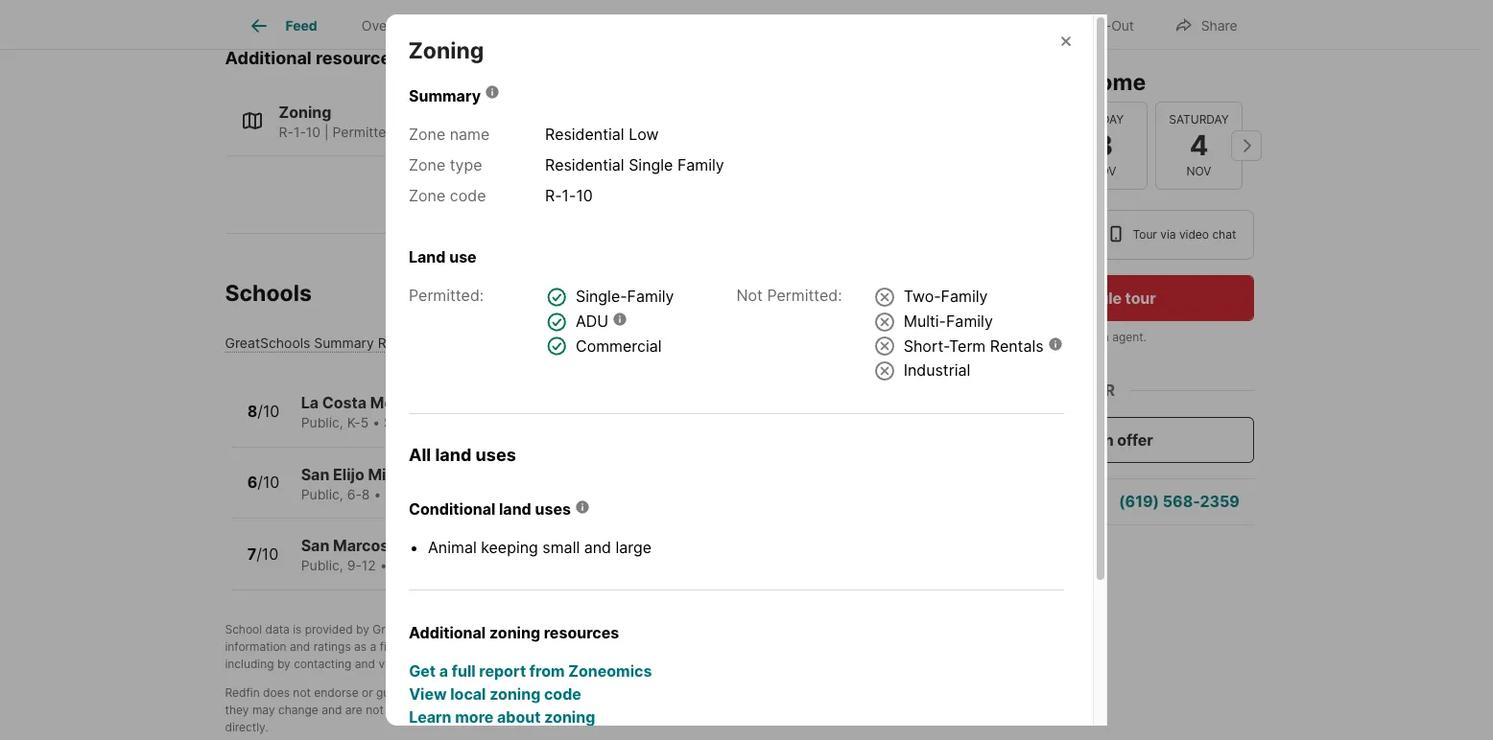 Task type: vqa. For each thing, say whether or not it's contained in the screenshot.
Conditional's land
yes



Task type: describe. For each thing, give the bounding box(es) containing it.
boundaries
[[609, 686, 670, 700]]

ratings
[[313, 640, 351, 654]]

schools
[[225, 280, 312, 307]]

zone for zone name
[[409, 125, 445, 144]]

adu,
[[495, 124, 527, 140]]

greatschools inside , a nonprofit organization. redfin recommends buyers and renters use greatschools information and ratings as a
[[828, 622, 902, 637]]

redfin does not endorse or guarantee this information.
[[225, 686, 522, 700]]

it's
[[953, 347, 969, 362]]

san marcos high school public, 9-12 • serves this home • 0.5mi
[[301, 536, 551, 574]]

(619) 568-2359 link
[[1118, 493, 1239, 512]]

get a full report from zoneomics link
[[409, 660, 1064, 683]]

full
[[452, 662, 476, 681]]

0 horizontal spatial resources
[[316, 48, 400, 68]]

land use
[[409, 248, 477, 267]]

friday
[[1084, 112, 1123, 126]]

land for all
[[435, 445, 472, 465]]

two-
[[904, 287, 941, 306]]

2 their from the left
[[705, 640, 730, 654]]

start an offer button
[[953, 417, 1254, 463]]

to inside the first step, and conduct their own investigation to determine their desired schools or school districts, including by contacting and visiting the schools themselves.
[[632, 640, 643, 654]]

/10 for 8
[[257, 402, 280, 421]]

accurate.
[[484, 703, 535, 717]]

r- inside zoning name, type, and code element
[[545, 187, 562, 206]]

school down service
[[588, 703, 624, 717]]

not permitted land uses element
[[736, 284, 1105, 383]]

school inside san elijo middle school public, 6-8 • serves this home • 2.4mi
[[423, 465, 474, 484]]

uses for conditional land uses
[[535, 499, 571, 519]]

district
[[846, 703, 884, 717]]

2359
[[1199, 493, 1239, 512]]

own
[[534, 640, 557, 654]]

home inside la costa meadows elementary school public, k-5 • serves this home • 2.4mi
[[458, 415, 494, 431]]

recommends
[[626, 622, 697, 637]]

view local zoning code link
[[409, 683, 1064, 706]]

1 horizontal spatial schools
[[777, 640, 819, 654]]

x-
[[1098, 17, 1111, 33]]

• down keeping
[[505, 558, 512, 574]]

and down ,
[[435, 640, 455, 654]]

go tour this home
[[953, 69, 1145, 96]]

serves for middle
[[385, 486, 429, 502]]

a left 'first'
[[370, 640, 376, 654]]

0 vertical spatial zoning
[[489, 623, 540, 642]]

2.4mi inside la costa meadows elementary school public, k-5 • serves this home • 2.4mi
[[509, 415, 544, 431]]

1- inside zoning name, type, and code element
[[562, 187, 576, 206]]

next image
[[1231, 130, 1261, 161]]

home inside san marcos high school public, 9-12 • serves this home • 0.5mi
[[465, 558, 501, 574]]

568-
[[1162, 493, 1199, 512]]

records
[[396, 17, 438, 31]]

feed link
[[247, 14, 317, 37]]

chat
[[1212, 227, 1236, 242]]

two-family
[[904, 287, 988, 306]]

only;
[[886, 686, 912, 700]]

0 vertical spatial are
[[673, 686, 690, 700]]

summary inside zoning dialog
[[409, 87, 481, 106]]

8 /10
[[247, 402, 280, 421]]

friday 3 nov
[[1084, 112, 1123, 178]]

anytime
[[1039, 347, 1082, 362]]

• right 5
[[372, 415, 380, 431]]

9-
[[347, 558, 362, 574]]

not permitted:
[[736, 286, 842, 306]]

a inside school service boundaries are intended to be used as a reference only; they may change and are not
[[821, 686, 828, 700]]

single- inside zoning r-1-10 | permitted: single-family, adu, commercial
[[402, 124, 447, 140]]

and up desired
[[740, 622, 761, 637]]

districts,
[[875, 640, 922, 654]]

0 horizontal spatial or
[[362, 686, 373, 700]]

additional zoning resources
[[409, 623, 619, 642]]

offer
[[1117, 431, 1153, 450]]

multi-
[[904, 312, 946, 331]]

industrial
[[904, 361, 970, 380]]

2 vertical spatial zoning
[[544, 708, 595, 727]]

step,
[[404, 640, 431, 654]]

learn more about zoning link
[[409, 706, 1064, 729]]

zoneomics
[[568, 662, 652, 681]]

view
[[409, 685, 447, 704]]

or inside the first step, and conduct their own investigation to determine their desired schools or school districts, including by contacting and visiting the schools themselves.
[[822, 640, 833, 654]]

information
[[225, 640, 287, 654]]

report
[[479, 662, 526, 681]]

renters
[[764, 622, 803, 637]]

by inside the first step, and conduct their own investigation to determine their desired schools or school districts, including by contacting and visiting the schools themselves.
[[277, 657, 291, 671]]

saturday 4 nov
[[1169, 112, 1228, 178]]

home inside san elijo middle school public, 6-8 • serves this home • 2.4mi
[[459, 486, 495, 502]]

this inside san elijo middle school public, 6-8 • serves this home • 2.4mi
[[432, 486, 456, 502]]

0 horizontal spatial not
[[293, 686, 311, 700]]

school up information
[[225, 622, 262, 637]]

public, for elijo
[[301, 486, 343, 502]]

home inside tour this home with a redfin agent. it's free, cancel anytime
[[1004, 330, 1034, 344]]

from
[[530, 662, 565, 681]]

commercial inside the permitted land uses element
[[576, 336, 662, 356]]

as inside , a nonprofit organization. redfin recommends buyers and renters use greatschools information and ratings as a
[[354, 640, 367, 654]]

serves for high
[[391, 558, 435, 574]]

school inside san marcos high school public, 9-12 • serves this home • 0.5mi
[[431, 536, 483, 556]]

0 horizontal spatial summary
[[314, 335, 374, 351]]

multi-family
[[904, 312, 993, 331]]

with
[[1038, 330, 1061, 344]]

k-
[[347, 415, 361, 431]]

home
[[225, 17, 257, 31]]

this up learn
[[435, 686, 455, 700]]

12
[[362, 558, 376, 574]]

nonprofit
[[462, 622, 511, 637]]

tab list containing feed
[[225, 0, 855, 49]]

tour via video chat list box
[[953, 210, 1254, 260]]

additional for additional zoning resources
[[409, 623, 486, 642]]

high
[[392, 536, 427, 556]]

the inside the first step, and conduct their own investigation to determine their desired schools or school districts, including by contacting and visiting the schools themselves.
[[420, 657, 438, 671]]

family inside zoning name, type, and code element
[[677, 156, 724, 175]]

additional for additional resources
[[225, 48, 312, 68]]

0 horizontal spatial schools
[[441, 657, 483, 671]]

code inside get a full report from zoneomics view local zoning code learn more about zoning
[[544, 685, 581, 704]]

1- inside zoning r-1-10 | permitted: single-family, adu, commercial
[[294, 124, 306, 140]]

used
[[776, 686, 802, 700]]

san for san elijo middle school
[[301, 465, 329, 484]]

nov for 4
[[1186, 164, 1211, 178]]

tour for tour this home with a redfin agent. it's free, cancel anytime
[[953, 330, 978, 344]]

not inside school service boundaries are intended to be used as a reference only; they may change and are not
[[366, 703, 384, 717]]

zoning for zoning
[[409, 38, 484, 65]]

2 tab from the left
[[589, 3, 743, 49]]

family for multi-family
[[946, 312, 993, 331]]

permitted land uses element
[[409, 284, 705, 358]]

residential for residential low
[[545, 125, 624, 144]]

1 their from the left
[[506, 640, 531, 654]]

animal
[[428, 538, 477, 557]]

schedule
[[1052, 289, 1121, 308]]

costa
[[322, 393, 367, 413]]

7
[[247, 545, 256, 564]]

be inside school service boundaries are intended to be used as a reference only; they may change and are not
[[759, 686, 773, 700]]

land
[[409, 248, 446, 267]]

eligibility,
[[688, 703, 739, 717]]

marcos
[[333, 536, 389, 556]]

3 tab from the left
[[743, 3, 840, 49]]

zone type
[[409, 156, 482, 175]]

may
[[252, 703, 275, 717]]

learn
[[409, 708, 452, 727]]

permitted: inside zoning r-1-10 | permitted: single-family, adu, commercial
[[333, 124, 398, 140]]

zoning for zoning r-1-10 | permitted: single-family, adu, commercial
[[279, 102, 331, 122]]

or
[[1092, 381, 1115, 400]]

0 vertical spatial by
[[339, 17, 352, 31]]

zoning r-1-10 | permitted: single-family, adu, commercial
[[279, 102, 606, 140]]

land for conditional
[[499, 499, 531, 519]]

enrollment
[[627, 703, 685, 717]]

la costa meadows elementary school public, k-5 • serves this home • 2.4mi
[[301, 393, 588, 431]]

overview
[[362, 18, 421, 34]]

single- inside the permitted land uses element
[[576, 287, 627, 306]]

0 horizontal spatial redfin
[[225, 686, 260, 700]]

schedule tour
[[1052, 289, 1155, 308]]

to inside school service boundaries are intended to be used as a reference only; they may change and are not
[[745, 686, 756, 700]]

and inside zoning dialog
[[584, 538, 611, 557]]

does
[[263, 686, 290, 700]]

name
[[450, 125, 490, 144]]

|
[[324, 124, 329, 140]]

including
[[225, 657, 274, 671]]

large
[[616, 538, 652, 557]]

this inside san marcos high school public, 9-12 • serves this home • 0.5mi
[[439, 558, 462, 574]]

tour for go
[[989, 69, 1034, 96]]

family,
[[447, 124, 491, 140]]

reference
[[831, 686, 883, 700]]

serves inside la costa meadows elementary school public, k-5 • serves this home • 2.4mi
[[384, 415, 427, 431]]

tour this home with a redfin agent. it's free, cancel anytime
[[953, 330, 1146, 362]]

public, inside la costa meadows elementary school public, k-5 • serves this home • 2.4mi
[[301, 415, 343, 431]]

adu
[[576, 312, 609, 331]]

facts
[[260, 17, 287, 31]]



Task type: locate. For each thing, give the bounding box(es) containing it.
tour inside tour this home with a redfin agent. it's free, cancel anytime
[[953, 330, 978, 344]]

0 vertical spatial resources
[[316, 48, 400, 68]]

1 horizontal spatial 8
[[362, 486, 370, 502]]

r- left |
[[279, 124, 294, 140]]

0 vertical spatial schools
[[777, 640, 819, 654]]

redfin inside tour this home with a redfin agent. it's free, cancel anytime
[[1074, 330, 1109, 344]]

1 vertical spatial zoning
[[490, 685, 540, 704]]

permitted: right not
[[767, 286, 842, 306]]

tour
[[989, 69, 1034, 96], [1125, 289, 1155, 308]]

zone for zone type
[[409, 156, 445, 175]]

0 horizontal spatial single-
[[402, 124, 447, 140]]

1 public, from the top
[[301, 415, 343, 431]]

this up free,
[[981, 330, 1001, 344]]

• right 12
[[380, 558, 387, 574]]

• right conditional
[[499, 486, 506, 502]]

guaranteed to be accurate. to verify school enrollment eligibility, contact the school district directly.
[[225, 703, 884, 735]]

tour up 'agent.' at the top right
[[1125, 289, 1155, 308]]

1 vertical spatial not
[[366, 703, 384, 717]]

as inside school service boundaries are intended to be used as a reference only; they may change and are not
[[806, 686, 818, 700]]

1 nov from the left
[[1091, 164, 1116, 178]]

school inside la costa meadows elementary school public, k-5 • serves this home • 2.4mi
[[536, 393, 588, 413]]

a inside tour this home with a redfin agent. it's free, cancel anytime
[[1064, 330, 1071, 344]]

type
[[450, 156, 482, 175]]

guarantee
[[376, 686, 431, 700]]

they
[[225, 703, 249, 717]]

land up keeping
[[499, 499, 531, 519]]

1 tab from the left
[[444, 3, 589, 49]]

short-term rentals
[[904, 336, 1044, 356]]

nov inside friday 3 nov
[[1091, 164, 1116, 178]]

8 inside san elijo middle school public, 6-8 • serves this home • 2.4mi
[[362, 486, 370, 502]]

contacting
[[294, 657, 352, 671]]

use inside zoning dialog
[[449, 248, 477, 267]]

feed
[[285, 18, 317, 34]]

by left county
[[339, 17, 352, 31]]

additional
[[225, 48, 312, 68], [409, 623, 486, 642]]

not
[[736, 286, 763, 306]]

1 vertical spatial use
[[806, 622, 825, 637]]

residential up r-1-10
[[545, 156, 624, 175]]

1 horizontal spatial tour
[[1132, 227, 1157, 242]]

6
[[247, 473, 257, 493]]

serves down the meadows at the left bottom
[[384, 415, 427, 431]]

school inside school service boundaries are intended to be used as a reference only; they may change and are not
[[526, 686, 563, 700]]

intended
[[693, 686, 741, 700]]

verify
[[554, 703, 585, 717]]

/10 for 6
[[257, 473, 280, 493]]

0 horizontal spatial nov
[[1091, 164, 1116, 178]]

None button
[[965, 101, 1052, 191], [1060, 101, 1147, 190], [1155, 101, 1242, 190], [965, 101, 1052, 191], [1060, 101, 1147, 190], [1155, 101, 1242, 190]]

2 san from the top
[[301, 536, 329, 556]]

2.4mi inside san elijo middle school public, 6-8 • serves this home • 2.4mi
[[510, 486, 545, 502]]

2 public, from the top
[[301, 486, 343, 502]]

the inside guaranteed to be accurate. to verify school enrollment eligibility, contact the school district directly.
[[786, 703, 804, 717]]

school down "reference"
[[807, 703, 843, 717]]

school up conditional
[[423, 465, 474, 484]]

1 horizontal spatial to
[[632, 640, 643, 654]]

public, down la
[[301, 415, 343, 431]]

nov for 3
[[1091, 164, 1116, 178]]

san inside san elijo middle school public, 6-8 • serves this home • 2.4mi
[[301, 465, 329, 484]]

be up contact
[[759, 686, 773, 700]]

uses
[[476, 445, 516, 465], [535, 499, 571, 519]]

elijo
[[333, 465, 364, 484]]

zone up zone code
[[409, 156, 445, 175]]

zoning up themselves.
[[489, 623, 540, 642]]

home down elementary
[[458, 415, 494, 431]]

2 horizontal spatial by
[[356, 622, 369, 637]]

option
[[953, 210, 1093, 260]]

1 vertical spatial tour
[[953, 330, 978, 344]]

tour up it's
[[953, 330, 978, 344]]

buyers
[[700, 622, 737, 637]]

2 horizontal spatial redfin
[[1074, 330, 1109, 344]]

• down elementary
[[497, 415, 505, 431]]

zoning down service
[[544, 708, 595, 727]]

this down animal
[[439, 558, 462, 574]]

get a full report from zoneomics view local zoning code learn more about zoning
[[409, 662, 652, 727]]

zoning name, type, and code element
[[409, 123, 755, 215]]

zone for zone code
[[409, 187, 445, 206]]

commercial right adu, in the left of the page
[[531, 124, 606, 140]]

as right ratings
[[354, 640, 367, 654]]

/10 down 6 /10
[[256, 545, 279, 564]]

tab list
[[225, 0, 855, 49]]

0 horizontal spatial be
[[467, 703, 481, 717]]

public, inside san marcos high school public, 9-12 • serves this home • 0.5mi
[[301, 558, 343, 574]]

san elijo middle school public, 6-8 • serves this home • 2.4mi
[[301, 465, 545, 502]]

and
[[584, 538, 611, 557], [740, 622, 761, 637], [290, 640, 310, 654], [435, 640, 455, 654], [355, 657, 375, 671], [322, 703, 342, 717]]

0 horizontal spatial their
[[506, 640, 531, 654]]

0 vertical spatial zone
[[409, 125, 445, 144]]

0 vertical spatial uses
[[476, 445, 516, 465]]

san left marcos
[[301, 536, 329, 556]]

1- down the residential low
[[562, 187, 576, 206]]

a right with
[[1064, 330, 1071, 344]]

redfin up they
[[225, 686, 260, 700]]

/10 left la
[[257, 402, 280, 421]]

serves inside san marcos high school public, 9-12 • serves this home • 0.5mi
[[391, 558, 435, 574]]

family for single-family
[[627, 287, 674, 306]]

be inside guaranteed to be accurate. to verify school enrollment eligibility, contact the school district directly.
[[467, 703, 481, 717]]

1 horizontal spatial use
[[806, 622, 825, 637]]

1 residential from the top
[[545, 125, 624, 144]]

school service boundaries are intended to be used as a reference only; they may change and are not
[[225, 686, 912, 717]]

0 horizontal spatial land
[[435, 445, 472, 465]]

redfin up the anytime
[[1074, 330, 1109, 344]]

rentals
[[990, 336, 1044, 356]]

1 vertical spatial by
[[356, 622, 369, 637]]

1 horizontal spatial nov
[[1186, 164, 1211, 178]]

tour
[[1132, 227, 1157, 242], [953, 330, 978, 344]]

this down the all land uses
[[432, 486, 456, 502]]

single-family
[[576, 287, 674, 306]]

1 horizontal spatial land
[[499, 499, 531, 519]]

serves inside san elijo middle school public, 6-8 • serves this home • 2.4mi
[[385, 486, 429, 502]]

1 vertical spatial 10
[[576, 187, 593, 206]]

as
[[354, 640, 367, 654], [806, 686, 818, 700]]

tour via video chat
[[1132, 227, 1236, 242]]

1 vertical spatial to
[[745, 686, 756, 700]]

0 vertical spatial to
[[632, 640, 643, 654]]

family for two-family
[[941, 287, 988, 306]]

2 residential from the top
[[545, 156, 624, 175]]

1 horizontal spatial single-
[[576, 287, 627, 306]]

permitted: inside the permitted land uses element
[[409, 286, 484, 306]]

0 horizontal spatial are
[[345, 703, 363, 717]]

greatschools summary rating
[[225, 335, 418, 351]]

0 vertical spatial code
[[450, 187, 486, 206]]

10 left |
[[306, 124, 321, 140]]

0 vertical spatial public,
[[301, 415, 343, 431]]

overview tab
[[339, 3, 444, 49]]

all land uses
[[409, 445, 516, 465]]

0 vertical spatial 1-
[[294, 124, 306, 140]]

a left full
[[439, 662, 448, 681]]

1 horizontal spatial 10
[[576, 187, 593, 206]]

san left the elijo
[[301, 465, 329, 484]]

redfin inside , a nonprofit organization. redfin recommends buyers and renters use greatschools information and ratings as a
[[588, 622, 623, 637]]

school data is provided by greatschools
[[225, 622, 446, 637]]

home down the all land uses
[[459, 486, 495, 502]]

agent.
[[1112, 330, 1146, 344]]

1 horizontal spatial are
[[673, 686, 690, 700]]

zoning down records
[[409, 38, 484, 65]]

uses up small on the left bottom
[[535, 499, 571, 519]]

county
[[356, 17, 393, 31]]

redfin up investigation
[[588, 622, 623, 637]]

determine
[[647, 640, 702, 654]]

(619) 568-2359
[[1118, 493, 1239, 512]]

0 horizontal spatial greatschools
[[225, 335, 310, 351]]

0 horizontal spatial tour
[[989, 69, 1034, 96]]

be
[[759, 686, 773, 700], [467, 703, 481, 717]]

zone up zone type
[[409, 125, 445, 144]]

public, inside san elijo middle school public, 6-8 • serves this home • 2.4mi
[[301, 486, 343, 502]]

zoning element
[[409, 15, 507, 65]]

0 vertical spatial the
[[420, 657, 438, 671]]

san
[[301, 465, 329, 484], [301, 536, 329, 556]]

/10 down 8 /10
[[257, 473, 280, 493]]

additional inside zoning dialog
[[409, 623, 486, 642]]

greatschools
[[225, 335, 310, 351], [373, 622, 446, 637], [828, 622, 902, 637]]

single
[[629, 156, 673, 175]]

zoning up |
[[279, 102, 331, 122]]

1 vertical spatial public,
[[301, 486, 343, 502]]

zoning
[[409, 38, 484, 65], [279, 102, 331, 122]]

or right endorse
[[362, 686, 373, 700]]

home down keeping
[[465, 558, 501, 574]]

1 vertical spatial residential
[[545, 156, 624, 175]]

all
[[409, 445, 431, 465]]

residential for residential single family
[[545, 156, 624, 175]]

and down is
[[290, 640, 310, 654]]

zoning dialog
[[386, 15, 1107, 741]]

and inside school service boundaries are intended to be used as a reference only; they may change and are not
[[322, 703, 342, 717]]

1 vertical spatial 2.4mi
[[510, 486, 545, 502]]

residential up residential single family
[[545, 125, 624, 144]]

about
[[497, 708, 541, 727]]

1 vertical spatial land
[[499, 499, 531, 519]]

are down endorse
[[345, 703, 363, 717]]

0 vertical spatial single-
[[402, 124, 447, 140]]

0 horizontal spatial uses
[[476, 445, 516, 465]]

single- up 'adu'
[[576, 287, 627, 306]]

2.4mi
[[509, 415, 544, 431], [510, 486, 545, 502]]

saturday
[[1169, 112, 1228, 126]]

permitted: inside not permitted land uses element
[[767, 286, 842, 306]]

2 nov from the left
[[1186, 164, 1211, 178]]

contact
[[742, 703, 783, 717]]

0 horizontal spatial code
[[450, 187, 486, 206]]

2 vertical spatial serves
[[391, 558, 435, 574]]

1 san from the top
[[301, 465, 329, 484]]

2 zone from the top
[[409, 156, 445, 175]]

1 vertical spatial serves
[[385, 486, 429, 502]]

tour via video chat option
[[1093, 210, 1254, 260]]

data
[[265, 622, 290, 637]]

zone name
[[409, 125, 490, 144]]

this inside tour this home with a redfin agent. it's free, cancel anytime
[[981, 330, 1001, 344]]

1 vertical spatial 1-
[[562, 187, 576, 206]]

0 horizontal spatial tour
[[953, 330, 978, 344]]

2 horizontal spatial greatschools
[[828, 622, 902, 637]]

service
[[566, 686, 605, 700]]

2 vertical spatial /10
[[256, 545, 279, 564]]

0 vertical spatial tour
[[989, 69, 1034, 96]]

3 zone from the top
[[409, 187, 445, 206]]

8 left la
[[247, 402, 257, 421]]

land
[[435, 445, 472, 465], [499, 499, 531, 519]]

0 horizontal spatial as
[[354, 640, 367, 654]]

this down x-out button
[[1039, 69, 1080, 96]]

school left districts,
[[836, 640, 872, 654]]

to up contact
[[745, 686, 756, 700]]

school
[[836, 640, 872, 654], [588, 703, 624, 717], [807, 703, 843, 717]]

10 down residential single family
[[576, 187, 593, 206]]

zoning up about
[[490, 685, 540, 704]]

uses down elementary
[[476, 445, 516, 465]]

2.4mi up animal keeping small and large
[[510, 486, 545, 502]]

a right ,
[[452, 622, 459, 637]]

1 vertical spatial zone
[[409, 156, 445, 175]]

san for san marcos high school
[[301, 536, 329, 556]]

2 vertical spatial zone
[[409, 187, 445, 206]]

meadows
[[370, 393, 443, 413]]

land right all on the bottom
[[435, 445, 472, 465]]

to right learn
[[452, 703, 463, 717]]

0 horizontal spatial use
[[449, 248, 477, 267]]

provided
[[305, 622, 353, 637]]

0 vertical spatial tour
[[1132, 227, 1157, 242]]

greatschools down schools
[[225, 335, 310, 351]]

10 inside zoning name, type, and code element
[[576, 187, 593, 206]]

tour for tour via video chat
[[1132, 227, 1157, 242]]

not down redfin does not endorse or guarantee this information. at the bottom left
[[366, 703, 384, 717]]

0 vertical spatial residential
[[545, 125, 624, 144]]

permitted: down land use
[[409, 286, 484, 306]]

tour inside option
[[1132, 227, 1157, 242]]

organization.
[[514, 622, 585, 637]]

0 horizontal spatial additional
[[225, 48, 312, 68]]

1 horizontal spatial zoning
[[409, 38, 484, 65]]

by up does
[[277, 657, 291, 671]]

or up "reference"
[[822, 640, 833, 654]]

0 vertical spatial not
[[293, 686, 311, 700]]

1 horizontal spatial code
[[544, 685, 581, 704]]

a
[[1064, 330, 1071, 344], [452, 622, 459, 637], [370, 640, 376, 654], [439, 662, 448, 681], [821, 686, 828, 700]]

1 vertical spatial the
[[786, 703, 804, 717]]

1 horizontal spatial 1-
[[562, 187, 576, 206]]

get
[[409, 662, 436, 681]]

school inside the first step, and conduct their own investigation to determine their desired schools or school districts, including by contacting and visiting the schools themselves.
[[836, 640, 872, 654]]

0 vertical spatial be
[[759, 686, 773, 700]]

public, left 6-
[[301, 486, 343, 502]]

commercial down 'adu'
[[576, 336, 662, 356]]

6 /10
[[247, 473, 280, 493]]

animal keeping small and large
[[428, 538, 652, 557]]

elementary
[[446, 393, 532, 413]]

use right land
[[449, 248, 477, 267]]

0 vertical spatial r-
[[279, 124, 294, 140]]

la
[[301, 393, 319, 413]]

0 horizontal spatial to
[[452, 703, 463, 717]]

r- down the residential low
[[545, 187, 562, 206]]

1- left |
[[294, 124, 306, 140]]

family inside the permitted land uses element
[[627, 287, 674, 306]]

public, for marcos
[[301, 558, 343, 574]]

0 vertical spatial serves
[[384, 415, 427, 431]]

greatschools up step,
[[373, 622, 446, 637]]

this inside la costa meadows elementary school public, k-5 • serves this home • 2.4mi
[[431, 415, 454, 431]]

by
[[339, 17, 352, 31], [356, 622, 369, 637], [277, 657, 291, 671]]

free,
[[972, 347, 997, 362]]

summary up zone name
[[409, 87, 481, 106]]

zoning inside zoning r-1-10 | permitted: single-family, adu, commercial
[[279, 102, 331, 122]]

additional up full
[[409, 623, 486, 642]]

san inside san marcos high school public, 9-12 • serves this home • 0.5mi
[[301, 536, 329, 556]]

commercial
[[531, 124, 606, 140], [576, 336, 662, 356]]

this up the all land uses
[[431, 415, 454, 431]]

zone code
[[409, 187, 486, 206]]

is
[[293, 622, 302, 637]]

tour inside button
[[1125, 289, 1155, 308]]

to down "recommends" at left bottom
[[632, 640, 643, 654]]

0 vertical spatial use
[[449, 248, 477, 267]]

their down buyers
[[705, 640, 730, 654]]

0 horizontal spatial 10
[[306, 124, 321, 140]]

go
[[953, 69, 984, 96]]

serves down high
[[391, 558, 435, 574]]

nov down 3
[[1091, 164, 1116, 178]]

zoning inside dialog
[[409, 38, 484, 65]]

tour for schedule
[[1125, 289, 1155, 308]]

share
[[1201, 17, 1237, 33]]

home up cancel
[[1004, 330, 1034, 344]]

10 inside zoning r-1-10 | permitted: single-family, adu, commercial
[[306, 124, 321, 140]]

8 down the elijo
[[362, 486, 370, 502]]

1 vertical spatial single-
[[576, 287, 627, 306]]

use inside , a nonprofit organization. redfin recommends buyers and renters use greatschools information and ratings as a
[[806, 622, 825, 637]]

greatschools up districts,
[[828, 622, 902, 637]]

single- up zone type
[[402, 124, 447, 140]]

1 horizontal spatial additional
[[409, 623, 486, 642]]

not up change
[[293, 686, 311, 700]]

1 horizontal spatial be
[[759, 686, 773, 700]]

4
[[1189, 128, 1208, 162]]

0 horizontal spatial 1-
[[294, 124, 306, 140]]

zone down zone type
[[409, 187, 445, 206]]

resources inside zoning dialog
[[544, 623, 619, 642]]

public, left 9-
[[301, 558, 343, 574]]

be down information.
[[467, 703, 481, 717]]

are
[[673, 686, 690, 700], [345, 703, 363, 717]]

1 horizontal spatial r-
[[545, 187, 562, 206]]

tab
[[444, 3, 589, 49], [589, 3, 743, 49], [743, 3, 840, 49]]

x-out
[[1098, 17, 1134, 33]]

this
[[1039, 69, 1080, 96], [981, 330, 1001, 344], [431, 415, 454, 431], [432, 486, 456, 502], [439, 558, 462, 574], [435, 686, 455, 700]]

0 vertical spatial zoning
[[409, 38, 484, 65]]

x-out button
[[1054, 4, 1150, 44]]

/10 for 7
[[256, 545, 279, 564]]

1 horizontal spatial uses
[[535, 499, 571, 519]]

directly.
[[225, 720, 268, 735]]

nov inside saturday 4 nov
[[1186, 164, 1211, 178]]

guaranteed
[[387, 703, 449, 717]]

to inside guaranteed to be accurate. to verify school enrollment eligibility, contact the school district directly.
[[452, 703, 463, 717]]

the down step,
[[420, 657, 438, 671]]

1 vertical spatial uses
[[535, 499, 571, 519]]

1 vertical spatial zoning
[[279, 102, 331, 122]]

0 vertical spatial 8
[[247, 402, 257, 421]]

0 vertical spatial summary
[[409, 87, 481, 106]]

low
[[629, 125, 659, 144]]

and up redfin does not endorse or guarantee this information. at the bottom left
[[355, 657, 375, 671]]

start an offer
[[1054, 431, 1153, 450]]

1 zone from the top
[[409, 125, 445, 144]]

1 vertical spatial san
[[301, 536, 329, 556]]

school down conditional
[[431, 536, 483, 556]]

conditional
[[409, 499, 495, 519]]

r- inside zoning r-1-10 | permitted: single-family, adu, commercial
[[279, 124, 294, 140]]

1 horizontal spatial resources
[[544, 623, 619, 642]]

additional down facts
[[225, 48, 312, 68]]

cancel
[[1000, 347, 1036, 362]]

0 vertical spatial additional
[[225, 48, 312, 68]]

1 vertical spatial 8
[[362, 486, 370, 502]]

1 horizontal spatial the
[[786, 703, 804, 717]]

1 horizontal spatial summary
[[409, 87, 481, 106]]

1 horizontal spatial their
[[705, 640, 730, 654]]

summary left the rating
[[314, 335, 374, 351]]

local
[[450, 685, 486, 704]]

0 vertical spatial redfin
[[1074, 330, 1109, 344]]

residential single family
[[545, 156, 724, 175]]

tour right go
[[989, 69, 1034, 96]]

• right 6-
[[374, 486, 381, 502]]

1 horizontal spatial tour
[[1125, 289, 1155, 308]]

home up friday
[[1085, 69, 1145, 96]]

3 public, from the top
[[301, 558, 343, 574]]

endorse
[[314, 686, 359, 700]]

a inside get a full report from zoneomics view local zoning code learn more about zoning
[[439, 662, 448, 681]]

by right provided
[[356, 622, 369, 637]]

and left large
[[584, 538, 611, 557]]

schools down renters
[[777, 640, 819, 654]]

8
[[247, 402, 257, 421], [362, 486, 370, 502]]

uses for all land uses
[[476, 445, 516, 465]]

commercial inside zoning r-1-10 | permitted: single-family, adu, commercial
[[531, 124, 606, 140]]

0 vertical spatial as
[[354, 640, 367, 654]]

1 horizontal spatial greatschools
[[373, 622, 446, 637]]

0 vertical spatial 10
[[306, 124, 321, 140]]

1 horizontal spatial not
[[366, 703, 384, 717]]

1 vertical spatial redfin
[[588, 622, 623, 637]]



